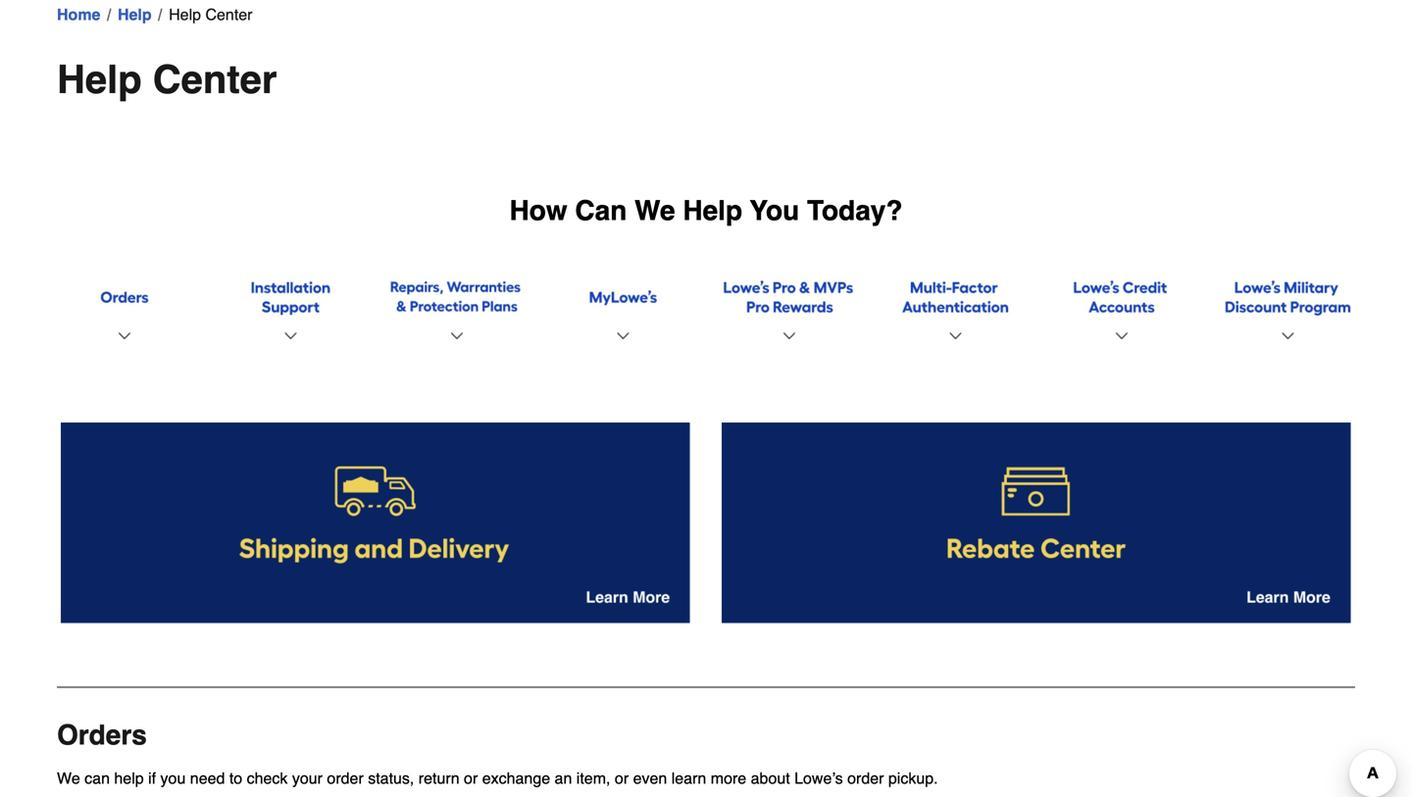 Task type: describe. For each thing, give the bounding box(es) containing it.
help down home link
[[57, 57, 142, 102]]

multi-factor authentication. image
[[888, 258, 1023, 355]]

check
[[247, 769, 288, 788]]

learn
[[672, 769, 706, 788]]

home
[[57, 5, 100, 24]]

lowe's credit accounts. image
[[1054, 258, 1189, 355]]

home link
[[57, 3, 100, 26]]

help left you
[[683, 195, 742, 227]]

return
[[419, 769, 460, 788]]

to
[[229, 769, 242, 788]]

more
[[711, 769, 747, 788]]

help right home
[[118, 5, 152, 24]]

0 vertical spatial help center
[[169, 5, 253, 24]]

need
[[190, 769, 225, 788]]

if
[[148, 769, 156, 788]]

help link
[[118, 3, 152, 26]]

help
[[114, 769, 144, 788]]

we can help if you need to check your order status, return or exchange an item, or even learn more about lowe's order pickup.
[[57, 769, 938, 788]]

2 order from the left
[[847, 769, 884, 788]]

rebate center. rebate coupons icon. image
[[722, 423, 1351, 624]]

how
[[510, 195, 567, 227]]

today?
[[807, 195, 903, 227]]

1 vertical spatial center
[[153, 57, 277, 102]]

2 or from the left
[[615, 769, 629, 788]]

shipping and delivery. delivery truck icon. image
[[61, 423, 690, 624]]



Task type: vqa. For each thing, say whether or not it's contained in the screenshot.
"help"
yes



Task type: locate. For each thing, give the bounding box(es) containing it.
center down help center link
[[153, 57, 277, 102]]

or right item,
[[615, 769, 629, 788]]

we
[[635, 195, 675, 227], [57, 769, 80, 788]]

pickup.
[[888, 769, 938, 788]]

1 horizontal spatial order
[[847, 769, 884, 788]]

you
[[750, 195, 799, 227]]

center
[[205, 5, 253, 24], [153, 57, 277, 102]]

order
[[327, 769, 364, 788], [847, 769, 884, 788]]

can
[[85, 769, 110, 788]]

0 horizontal spatial or
[[464, 769, 478, 788]]

1 vertical spatial we
[[57, 769, 80, 788]]

we right can
[[635, 195, 675, 227]]

can
[[575, 195, 627, 227]]

1 horizontal spatial or
[[615, 769, 629, 788]]

0 horizontal spatial order
[[327, 769, 364, 788]]

1 vertical spatial help center
[[57, 57, 277, 102]]

or right return
[[464, 769, 478, 788]]

help center link
[[169, 3, 253, 26]]

about
[[751, 769, 790, 788]]

item,
[[576, 769, 610, 788]]

center inside help center link
[[205, 5, 253, 24]]

help center
[[169, 5, 253, 24], [57, 57, 277, 102]]

help center down help "link"
[[57, 57, 277, 102]]

how can we help you today?
[[510, 195, 903, 227]]

exchange
[[482, 769, 550, 788]]

order right your
[[327, 769, 364, 788]]

my lowe's. image
[[556, 258, 690, 355]]

center right help "link"
[[205, 5, 253, 24]]

0 vertical spatial we
[[635, 195, 675, 227]]

you
[[160, 769, 186, 788]]

help center right help "link"
[[169, 5, 253, 24]]

1 or from the left
[[464, 769, 478, 788]]

0 vertical spatial center
[[205, 5, 253, 24]]

orders. image
[[57, 258, 192, 355]]

status,
[[368, 769, 414, 788]]

help
[[118, 5, 152, 24], [169, 5, 201, 24], [57, 57, 142, 102], [683, 195, 742, 227]]

1 horizontal spatial we
[[635, 195, 675, 227]]

0 horizontal spatial we
[[57, 769, 80, 788]]

lowe's military discount program. image
[[1220, 258, 1355, 355]]

installation support. image
[[223, 258, 358, 355]]

orders
[[57, 720, 147, 751]]

your
[[292, 769, 323, 788]]

or
[[464, 769, 478, 788], [615, 769, 629, 788]]

repairs, warranties and protection plans. image
[[389, 258, 524, 355]]

lowe's
[[794, 769, 843, 788]]

an
[[555, 769, 572, 788]]

lowe's pro and m v ps pro rewards. image
[[722, 258, 857, 355]]

we left the can
[[57, 769, 80, 788]]

1 order from the left
[[327, 769, 364, 788]]

order right the lowe's
[[847, 769, 884, 788]]

even
[[633, 769, 667, 788]]

help right help "link"
[[169, 5, 201, 24]]



